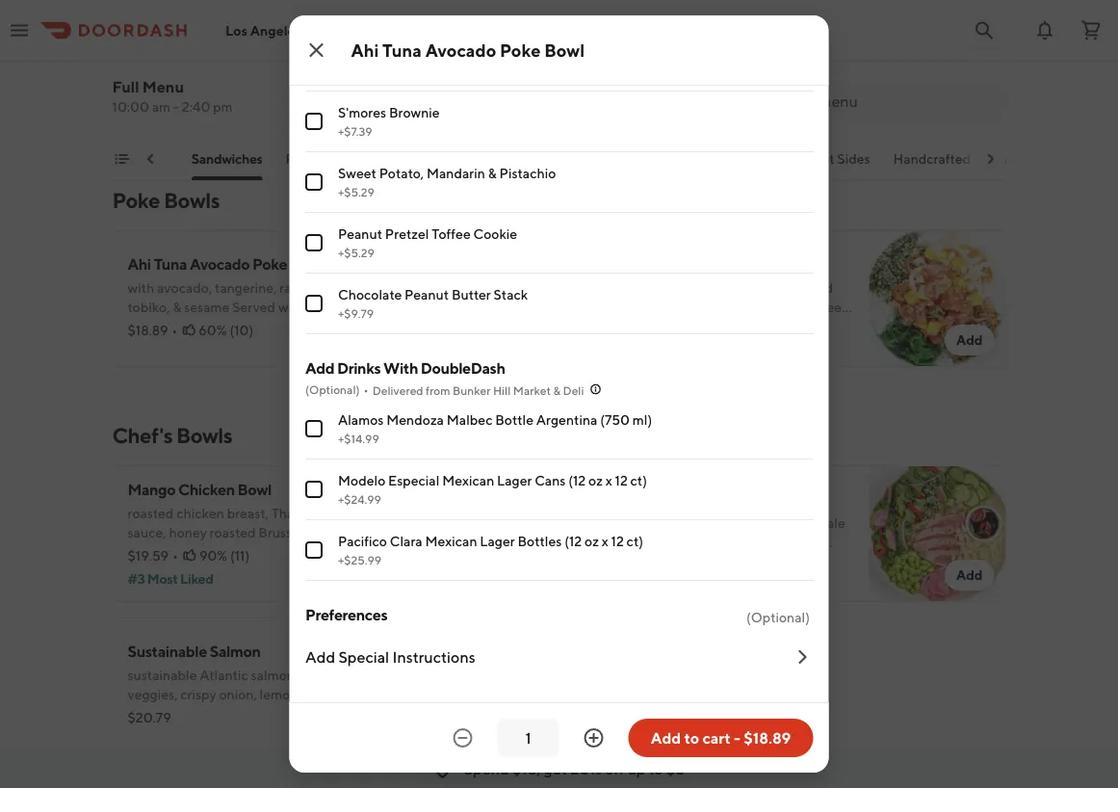 Task type: vqa. For each thing, say whether or not it's contained in the screenshot.
"$12.00"
no



Task type: describe. For each thing, give the bounding box(es) containing it.
2 horizontal spatial pickled
[[738, 534, 782, 550]]

mango chicken bowl roasted chicken breast, thai honey mango sauce, honey roasted brussels sprouts, purple kale & carrot salad, heirloom red rice
[[128, 480, 389, 560]]

marketplace sides button
[[676, 149, 789, 180]]

ahi tuna avocado poke bowl image
[[415, 230, 552, 367]]

& inside button
[[597, 151, 606, 167]]

sides for hot sides
[[838, 151, 871, 167]]

scroll menu navigation right image
[[984, 151, 999, 167]]

0 vertical spatial honey
[[300, 506, 339, 521]]

chile,
[[624, 299, 656, 315]]

rustic
[[806, 45, 840, 61]]

sustainable salmon image
[[415, 618, 552, 755]]

clara
[[390, 533, 422, 549]]

to inside button
[[685, 729, 700, 747]]

sustainable
[[128, 642, 207, 661]]

spicy
[[583, 255, 620, 273]]

line-
[[583, 490, 618, 508]]

1 vertical spatial to
[[649, 760, 664, 778]]

line-caught ahi tuna bowl image
[[870, 466, 1007, 602]]

golden cauliflower roasted cauliflower, beefsteak tomato, pickled onion, arugula, almond, golden raisin, vegan curry aioli, rockenwagner ciabatta
[[128, 20, 363, 119]]

add to cart - $18.89
[[651, 729, 792, 747]]

sesame inside spicy hawaiian ahi poke bowl with sriracha, mango, macadamia nut, red fresno chile, onion, ginger, shallots, seaweed, furikake, & sesame vinaigrette
[[649, 319, 695, 334]]

roasted inside golden cauliflower roasted cauliflower, beefsteak tomato, pickled onion, arugula, almond, golden raisin, vegan curry aioli, rockenwagner ciabatta
[[128, 45, 174, 61]]

10:00
[[112, 99, 149, 115]]

drinks
[[337, 359, 380, 377]]

$18.89 •
[[128, 322, 178, 338]]

$19.59 •
[[128, 548, 178, 564]]

onion, inside golden cauliflower roasted cauliflower, beefsteak tomato, pickled onion, arugula, almond, golden raisin, vegan curry aioli, rockenwagner ciabatta
[[175, 64, 213, 80]]

los angeles button
[[226, 22, 317, 38]]

• inside (optional) •
[[363, 383, 368, 396]]

rockenwagner
[[271, 83, 363, 99]]

red inside spicy hawaiian ahi poke bowl with sriracha, mango, macadamia nut, red fresno chile, onion, ginger, shallots, seaweed, furikake, & sesame vinaigrette
[[814, 280, 834, 296]]

aged cheddar cheese, rockenwager rustic loaf $13.49
[[583, 45, 840, 103]]

build your own
[[73, 151, 169, 167]]

bowls down sandwiches
[[164, 188, 220, 213]]

ahi tuna avocado poke bowl with avocado, tangerine, radish, picked hijiki, tobiko, & sesame  served with ginger, shallots, seaweed, & furikake
[[128, 255, 399, 334]]

bowls down +$7.39 at the top left of the page
[[320, 151, 357, 167]]

& inside mango chicken bowl roasted chicken breast, thai honey mango sauce, honey roasted brussels sprouts, purple kale & carrot salad, heirloom red rice
[[198, 544, 207, 560]]

up
[[628, 760, 646, 778]]

poke down build your own button
[[112, 188, 160, 213]]

add special instructions
[[305, 648, 475, 666]]

& down avocado,
[[173, 299, 182, 315]]

hawaiian
[[622, 255, 685, 273]]

1 vertical spatial poke bowls
[[112, 188, 220, 213]]

your
[[108, 151, 136, 167]]

carrot inside line-caught ahi tuna bowl line-caught ahi tuna, sushi rice, purple kale & carrot salad, edamame, pickled onion, macadamia nuts, pickled cucumber, scallion, chili citrus ponzu
[[594, 534, 630, 550]]

pm
[[213, 99, 233, 115]]

cans
[[535, 473, 566, 489]]

12 for pacifico clara mexican lager bottles (12 oz x 12 ct)
[[611, 533, 624, 549]]

add to cart - $18.89 button
[[629, 719, 814, 758]]

avocado for ahi tuna avocado poke bowl
[[426, 40, 497, 60]]

1 vertical spatial chef's bowls
[[112, 423, 232, 448]]

menu
[[143, 78, 184, 96]]

(12 for bottles
[[564, 533, 582, 549]]

bowls up the chicken on the left of page
[[176, 423, 232, 448]]

chimichurri,
[[128, 706, 200, 722]]

onion, inside spicy hawaiian ahi poke bowl with sriracha, mango, macadamia nut, red fresno chile, onion, ginger, shallots, seaweed, furikake, & sesame vinaigrette
[[659, 299, 697, 315]]

ct) for modelo especial mexican lager cans (12 oz x 12 ct)
[[630, 473, 647, 489]]

sustainable
[[128, 667, 197, 683]]

notification bell image
[[1034, 19, 1057, 42]]

los angeles
[[226, 22, 302, 38]]

close ahi tuna avocado poke bowl image
[[305, 39, 328, 62]]

mexican for especial
[[442, 473, 494, 489]]

deli
[[563, 384, 584, 397]]

& down served
[[240, 319, 249, 334]]

$18.89 inside button
[[744, 729, 792, 747]]

+$25.99
[[338, 553, 381, 567]]

poke for ahi tuna avocado poke bowl with avocado, tangerine, radish, picked hijiki, tobiko, & sesame  served with ginger, shallots, seaweed, & furikake
[[253, 255, 287, 273]]

hot
[[812, 151, 835, 167]]

caught
[[618, 490, 670, 508]]

rice,
[[750, 515, 775, 531]]

lager for cans
[[497, 473, 532, 489]]

shallots, inside ahi tuna avocado poke bowl with avocado, tangerine, radish, picked hijiki, tobiko, & sesame  served with ginger, shallots, seaweed, & furikake
[[128, 319, 178, 334]]

open menu image
[[8, 19, 31, 42]]

brussels
[[259, 525, 309, 541]]

sweet potato, mandarin & pistachio +$5.29
[[338, 165, 556, 199]]

1 horizontal spatial chef's bowls
[[380, 151, 459, 167]]

chef's inside button
[[380, 151, 419, 167]]

sweet
[[262, 706, 298, 722]]

90% (11)
[[199, 548, 250, 564]]

golden
[[320, 64, 363, 80]]

+$5.29 inside peanut pretzel toffee cookie +$5.29
[[338, 246, 374, 259]]

ahi tuna avocado poke bowl
[[351, 40, 585, 60]]

pretzel
[[385, 226, 429, 242]]

0 vertical spatial brownie
[[463, 44, 514, 60]]

bottles
[[518, 533, 562, 549]]

cauliflower,
[[177, 45, 246, 61]]

salmon
[[210, 642, 261, 661]]

potato,
[[379, 165, 424, 181]]

1 horizontal spatial with
[[278, 299, 305, 315]]

x for modelo especial mexican lager cans (12 oz x 12 ct)
[[605, 473, 612, 489]]

60% (10)
[[199, 322, 254, 338]]

ahi tuna avocado poke bowl dialog
[[290, 0, 829, 773]]

toasts button
[[482, 149, 520, 180]]

1 vertical spatial chef's
[[112, 423, 173, 448]]

citrus
[[611, 573, 645, 589]]

Item Search search field
[[729, 91, 991, 112]]

$14.69
[[128, 87, 169, 103]]

add button for sustainable salmon
[[490, 712, 540, 743]]

sushi
[[716, 515, 747, 531]]

alamos
[[338, 412, 384, 428]]

$19.59
[[128, 548, 169, 564]]

most
[[147, 571, 178, 587]]

group inside the ahi tuna avocado poke bowl 'dialog'
[[305, 0, 814, 334]]

macadamia inside spicy hawaiian ahi poke bowl with sriracha, mango, macadamia nut, red fresno chile, onion, ginger, shallots, seaweed, furikake, & sesame vinaigrette
[[714, 280, 784, 296]]

$18.89 for $18.89
[[583, 322, 623, 338]]

add inside group
[[305, 359, 334, 377]]

2:40
[[182, 99, 210, 115]]

aioli,
[[240, 83, 268, 99]]

$5
[[667, 760, 686, 778]]

+$9.79
[[338, 306, 374, 320]]

cookie
[[473, 226, 517, 242]]

mandarin
[[426, 165, 485, 181]]

cheese,
[[670, 45, 716, 61]]

ginger, inside spicy hawaiian ahi poke bowl with sriracha, mango, macadamia nut, red fresno chile, onion, ginger, shallots, seaweed, furikake, & sesame vinaigrette
[[700, 299, 741, 315]]

- inside full menu 10:00 am - 2:40 pm
[[173, 99, 179, 115]]

(750
[[600, 412, 630, 428]]

marketplace
[[676, 151, 753, 167]]

add button for ahi tuna avocado poke bowl
[[490, 325, 540, 356]]

malbec
[[446, 412, 492, 428]]

sandwiches
[[192, 151, 263, 167]]

$15,
[[513, 760, 541, 778]]

decrease quantity by 1 image
[[452, 727, 475, 750]]

(11)
[[230, 548, 250, 564]]

full
[[112, 78, 139, 96]]

poke for spicy hawaiian ahi poke bowl with sriracha, mango, macadamia nut, red fresno chile, onion, ginger, shallots, seaweed, furikake, & sesame vinaigrette
[[714, 255, 749, 273]]

braises
[[609, 151, 653, 167]]

bowls left the toasts
[[422, 151, 459, 167]]

increase quantity by 1 image
[[583, 727, 606, 750]]

sustainable salmon sustainable atlantic salmon, roasted veggies, crispy onion, lemon herb chimichurri, rosemary sweet potato hash
[[128, 642, 373, 722]]

market
[[513, 384, 551, 397]]

#3 most liked
[[128, 571, 213, 587]]

lager for bottles
[[480, 533, 515, 549]]

tobiko,
[[128, 299, 170, 315]]

sesame inside ahi tuna avocado poke bowl with avocado, tangerine, radish, picked hijiki, tobiko, & sesame  served with ginger, shallots, seaweed, & furikake
[[184, 299, 230, 315]]

vegan
[[166, 83, 203, 99]]

+$24.99
[[338, 492, 381, 506]]

sprouts,
[[312, 525, 361, 541]]



Task type: locate. For each thing, give the bounding box(es) containing it.
group containing fabulous chocolate brownie
[[305, 0, 814, 334]]

purple inside mango chicken bowl roasted chicken breast, thai honey mango sauce, honey roasted brussels sprouts, purple kale & carrot salad, heirloom red rice
[[128, 544, 168, 560]]

onion, down "mango,"
[[659, 299, 697, 315]]

tuna,
[[680, 515, 713, 531]]

1 vertical spatial lager
[[480, 533, 515, 549]]

peanut inside peanut pretzel toffee cookie +$5.29
[[338, 226, 382, 242]]

lager inside modelo especial mexican lager cans (12 oz x 12 ct) +$24.99
[[497, 473, 532, 489]]

& up liked on the bottom left of the page
[[198, 544, 207, 560]]

0 vertical spatial avocado
[[426, 40, 497, 60]]

avocado inside ahi tuna avocado poke bowl with avocado, tangerine, radish, picked hijiki, tobiko, & sesame  served with ginger, shallots, seaweed, & furikake
[[190, 255, 250, 273]]

beefsteak
[[249, 45, 309, 61]]

shallots, down tobiko,
[[128, 319, 178, 334]]

ginger, up vinaigrette
[[700, 299, 741, 315]]

salad, down caught
[[633, 534, 668, 550]]

sauce,
[[128, 525, 166, 541]]

purple down sauce,
[[128, 544, 168, 560]]

1 vertical spatial chocolate
[[338, 287, 402, 303]]

build your own button
[[73, 149, 169, 180]]

salad, down brussels
[[249, 544, 284, 560]]

ahi inside 'dialog'
[[351, 40, 379, 60]]

60%
[[199, 322, 227, 338]]

peanut left "pretzel" in the top of the page
[[338, 226, 382, 242]]

cucumber,
[[736, 554, 800, 570]]

- right cart on the right bottom
[[734, 729, 741, 747]]

1 horizontal spatial ginger,
[[700, 299, 741, 315]]

lager left cans
[[497, 473, 532, 489]]

0 vertical spatial chef's
[[380, 151, 419, 167]]

sesame down chile,
[[649, 319, 695, 334]]

add button
[[490, 325, 540, 356], [945, 325, 995, 356], [490, 560, 540, 591], [945, 560, 995, 591], [490, 712, 540, 743]]

1 vertical spatial brownie
[[389, 105, 440, 120]]

rosemary
[[203, 706, 259, 722]]

bowl
[[545, 40, 585, 60], [290, 255, 324, 273], [751, 255, 786, 273], [238, 480, 272, 499], [734, 490, 769, 508]]

pistachio
[[499, 165, 556, 181]]

build
[[73, 151, 105, 167]]

+$5.29 down sweet
[[338, 185, 374, 199]]

macadamia inside line-caught ahi tuna bowl line-caught ahi tuna, sushi rice, purple kale & carrot salad, edamame, pickled onion, macadamia nuts, pickled cucumber, scallion, chili citrus ponzu
[[583, 554, 653, 570]]

edamame,
[[671, 534, 735, 550]]

kale inside line-caught ahi tuna bowl line-caught ahi tuna, sushi rice, purple kale & carrot salad, edamame, pickled onion, macadamia nuts, pickled cucumber, scallion, chili citrus ponzu
[[821, 515, 846, 531]]

1 horizontal spatial chef's
[[380, 151, 419, 167]]

tuna for ahi tuna avocado poke bowl with avocado, tangerine, radish, picked hijiki, tobiko, & sesame  served with ginger, shallots, seaweed, & furikake
[[154, 255, 187, 273]]

macadamia up citrus
[[583, 554, 653, 570]]

avocado for ahi tuna avocado poke bowl with avocado, tangerine, radish, picked hijiki, tobiko, & sesame  served with ginger, shallots, seaweed, & furikake
[[190, 255, 250, 273]]

own
[[139, 151, 169, 167]]

brownie inside s'mores brownie +$7.39
[[389, 105, 440, 120]]

mexican
[[442, 473, 494, 489], [425, 533, 477, 549]]

rockenwager
[[719, 45, 803, 61]]

toasts
[[482, 151, 520, 167]]

bowl inside spicy hawaiian ahi poke bowl with sriracha, mango, macadamia nut, red fresno chile, onion, ginger, shallots, seaweed, furikake, & sesame vinaigrette
[[751, 255, 786, 273]]

tuna inside line-caught ahi tuna bowl line-caught ahi tuna, sushi rice, purple kale & carrot salad, edamame, pickled onion, macadamia nuts, pickled cucumber, scallion, chili citrus ponzu
[[698, 490, 732, 508]]

0 horizontal spatial seaweed,
[[180, 319, 238, 334]]

poke
[[500, 40, 541, 60], [286, 151, 317, 167], [112, 188, 160, 213], [253, 255, 287, 273], [714, 255, 749, 273]]

lager inside pacifico clara mexican lager bottles (12 oz x 12 ct) +$25.99
[[480, 533, 515, 549]]

proteins & braises button
[[544, 149, 653, 180]]

fabulous
[[338, 44, 394, 60]]

0 vertical spatial to
[[685, 729, 700, 747]]

0 horizontal spatial salad,
[[249, 544, 284, 560]]

bowl for ahi tuna avocado poke bowl with avocado, tangerine, radish, picked hijiki, tobiko, & sesame  served with ginger, shallots, seaweed, & furikake
[[290, 255, 324, 273]]

s'mores
[[338, 105, 386, 120]]

0 horizontal spatial brownie
[[389, 105, 440, 120]]

argentina
[[536, 412, 597, 428]]

(optional) for (optional) •
[[305, 383, 360, 397]]

ponzu
[[647, 573, 685, 589]]

ginger, down picked
[[308, 299, 349, 315]]

1 vertical spatial (optional)
[[746, 610, 810, 625]]

2 horizontal spatial with
[[583, 280, 609, 296]]

2 horizontal spatial tuna
[[698, 490, 732, 508]]

roasted up sauce,
[[128, 506, 174, 521]]

1 horizontal spatial avocado
[[426, 40, 497, 60]]

to right up
[[649, 760, 664, 778]]

0 vertical spatial lager
[[497, 473, 532, 489]]

tuna right tomato, at the left of page
[[383, 40, 422, 60]]

2 vertical spatial pickled
[[688, 554, 733, 570]]

0 vertical spatial -
[[173, 99, 179, 115]]

mango,
[[666, 280, 711, 296]]

1 horizontal spatial peanut
[[404, 287, 449, 303]]

1 horizontal spatial (optional)
[[746, 610, 810, 625]]

1 horizontal spatial carrot
[[594, 534, 630, 550]]

mexican right especial
[[442, 473, 494, 489]]

+$5.29 up picked
[[338, 246, 374, 259]]

onion, up vegan
[[175, 64, 213, 80]]

crispy
[[181, 687, 216, 703]]

mexican inside modelo especial mexican lager cans (12 oz x 12 ct) +$24.99
[[442, 473, 494, 489]]

1 vertical spatial macadamia
[[583, 554, 653, 570]]

0 horizontal spatial $18.89
[[128, 322, 168, 338]]

lager left bottles
[[480, 533, 515, 549]]

$18.89 for $18.89 •
[[128, 322, 168, 338]]

1 vertical spatial 12
[[611, 533, 624, 549]]

1 vertical spatial honey
[[169, 525, 207, 541]]

peanut right hijiki,
[[404, 287, 449, 303]]

0 vertical spatial peanut
[[338, 226, 382, 242]]

salad, inside mango chicken bowl roasted chicken breast, thai honey mango sauce, honey roasted brussels sprouts, purple kale & carrot salad, heirloom red rice
[[249, 544, 284, 560]]

ct) inside pacifico clara mexican lager bottles (12 oz x 12 ct) +$25.99
[[627, 533, 643, 549]]

bowl for spicy hawaiian ahi poke bowl with sriracha, mango, macadamia nut, red fresno chile, onion, ginger, shallots, seaweed, furikake, & sesame vinaigrette
[[751, 255, 786, 273]]

0 vertical spatial purple
[[778, 515, 818, 531]]

0 horizontal spatial ginger,
[[308, 299, 349, 315]]

0 horizontal spatial sides
[[756, 151, 789, 167]]

poke inside spicy hawaiian ahi poke bowl with sriracha, mango, macadamia nut, red fresno chile, onion, ginger, shallots, seaweed, furikake, & sesame vinaigrette
[[714, 255, 749, 273]]

roasted up the (11)
[[210, 525, 256, 541]]

$18.89 down fresno
[[583, 322, 623, 338]]

(optional)
[[305, 383, 360, 397], [746, 610, 810, 625]]

with for spicy
[[583, 280, 609, 296]]

0 vertical spatial +$5.29
[[338, 185, 374, 199]]

hash
[[344, 706, 373, 722]]

lemon
[[260, 687, 298, 703]]

0 vertical spatial seaweed,
[[797, 299, 854, 315]]

& left braises
[[597, 151, 606, 167]]

honey down 'chicken'
[[169, 525, 207, 541]]

(optional) •
[[305, 383, 368, 397]]

ahi left the tuna,
[[656, 515, 677, 531]]

Current quantity is 1 number field
[[509, 728, 548, 749]]

2 +$5.29 from the top
[[338, 246, 374, 259]]

from
[[426, 384, 450, 397]]

onion, up scallion,
[[785, 534, 823, 550]]

golden
[[128, 20, 178, 38]]

sides for marketplace sides
[[756, 151, 789, 167]]

$18.89
[[128, 322, 168, 338], [583, 322, 623, 338], [744, 729, 792, 747]]

onion, inside line-caught ahi tuna bowl line-caught ahi tuna, sushi rice, purple kale & carrot salad, edamame, pickled onion, macadamia nuts, pickled cucumber, scallion, chili citrus ponzu
[[785, 534, 823, 550]]

chef's bowls down s'mores brownie +$7.39
[[380, 151, 459, 167]]

add button for line-caught ahi tuna bowl
[[945, 560, 995, 591]]

(12 for cans
[[568, 473, 586, 489]]

peanut pretzel toffee cookie +$5.29
[[338, 226, 517, 259]]

& inside sweet potato, mandarin & pistachio +$5.29
[[488, 165, 496, 181]]

honey up sprouts,
[[300, 506, 339, 521]]

0 vertical spatial x
[[605, 473, 612, 489]]

oz inside modelo especial mexican lager cans (12 oz x 12 ct) +$24.99
[[588, 473, 603, 489]]

2 vertical spatial tuna
[[698, 490, 732, 508]]

bowl inside 'dialog'
[[545, 40, 585, 60]]

to left cart on the right bottom
[[685, 729, 700, 747]]

red inside mango chicken bowl roasted chicken breast, thai honey mango sauce, honey roasted brussels sprouts, purple kale & carrot salad, heirloom red rice
[[344, 544, 364, 560]]

x inside pacifico clara mexican lager bottles (12 oz x 12 ct) +$25.99
[[602, 533, 608, 549]]

bowl inside line-caught ahi tuna bowl line-caught ahi tuna, sushi rice, purple kale & carrot salad, edamame, pickled onion, macadamia nuts, pickled cucumber, scallion, chili citrus ponzu
[[734, 490, 769, 508]]

roasted
[[128, 45, 174, 61], [128, 506, 174, 521], [210, 525, 256, 541], [301, 667, 347, 683]]

onion,
[[175, 64, 213, 80], [659, 299, 697, 315], [785, 534, 823, 550], [219, 687, 257, 703]]

1 horizontal spatial brownie
[[463, 44, 514, 60]]

0 horizontal spatial peanut
[[338, 226, 382, 242]]

1 vertical spatial avocado
[[190, 255, 250, 273]]

1 vertical spatial (12
[[564, 533, 582, 549]]

pickled down edamame,
[[688, 554, 733, 570]]

almond,
[[268, 64, 317, 80]]

classic grilled cheese image
[[870, 0, 1007, 132]]

ahi inside spicy hawaiian ahi poke bowl with sriracha, mango, macadamia nut, red fresno chile, onion, ginger, shallots, seaweed, furikake, & sesame vinaigrette
[[688, 255, 711, 273]]

ginger,
[[308, 299, 349, 315], [700, 299, 741, 315]]

pickled down rice,
[[738, 534, 782, 550]]

mango
[[128, 480, 176, 499]]

s'mores brownie +$7.39
[[338, 105, 440, 138]]

oz up line-
[[588, 473, 603, 489]]

chocolate up +$9.79
[[338, 287, 402, 303]]

& left pistachio
[[488, 165, 496, 181]]

mexican inside pacifico clara mexican lager bottles (12 oz x 12 ct) +$25.99
[[425, 533, 477, 549]]

ahi up tobiko,
[[128, 255, 151, 273]]

0 vertical spatial tuna
[[383, 40, 422, 60]]

+$5.29
[[338, 185, 374, 199], [338, 246, 374, 259]]

group
[[305, 0, 814, 334]]

kale inside mango chicken bowl roasted chicken breast, thai honey mango sauce, honey roasted brussels sprouts, purple kale & carrot salad, heirloom red rice
[[170, 544, 196, 560]]

with
[[128, 280, 154, 296], [583, 280, 609, 296], [278, 299, 305, 315]]

bowl up breast, on the bottom left of page
[[238, 480, 272, 499]]

1 vertical spatial peanut
[[404, 287, 449, 303]]

0 horizontal spatial (optional)
[[305, 383, 360, 397]]

0 vertical spatial •
[[172, 322, 178, 338]]

scallion,
[[803, 554, 852, 570]]

kale up #3 most liked
[[170, 544, 196, 560]]

seaweed, down nut,
[[797, 299, 854, 315]]

0 vertical spatial sesame
[[184, 299, 230, 315]]

ct)
[[630, 473, 647, 489], [627, 533, 643, 549]]

• left the 60%
[[172, 322, 178, 338]]

1 vertical spatial mexican
[[425, 533, 477, 549]]

chocolate inside chocolate peanut butter stack +$9.79
[[338, 287, 402, 303]]

roasted inside sustainable salmon sustainable atlantic salmon, roasted veggies, crispy onion, lemon herb chimichurri, rosemary sweet potato hash
[[301, 667, 347, 683]]

arugula,
[[216, 64, 265, 80]]

x for pacifico clara mexican lager bottles (12 oz x 12 ct)
[[602, 533, 608, 549]]

poke for ahi tuna avocado poke bowl
[[500, 40, 541, 60]]

#3
[[128, 571, 145, 587]]

(12 right bottles
[[564, 533, 582, 549]]

2 horizontal spatial $18.89
[[744, 729, 792, 747]]

roasted up herb at the bottom left of page
[[301, 667, 347, 683]]

& down chile,
[[638, 319, 647, 334]]

(optional) for (optional)
[[746, 610, 810, 625]]

ct) down caught
[[627, 533, 643, 549]]

$13.49
[[583, 87, 623, 103]]

furikake,
[[583, 319, 635, 334]]

1 vertical spatial seaweed,
[[180, 319, 238, 334]]

poke bowls down own
[[112, 188, 220, 213]]

tuna inside ahi tuna avocado poke bowl with avocado, tangerine, radish, picked hijiki, tobiko, & sesame  served with ginger, shallots, seaweed, & furikake
[[154, 255, 187, 273]]

ct) inside modelo especial mexican lager cans (12 oz x 12 ct) +$24.99
[[630, 473, 647, 489]]

add special instructions button
[[305, 631, 814, 683]]

0 horizontal spatial red
[[344, 544, 364, 560]]

0 horizontal spatial kale
[[170, 544, 196, 560]]

tuna up avocado,
[[154, 255, 187, 273]]

bowl up vinaigrette
[[751, 255, 786, 273]]

1 horizontal spatial salad,
[[633, 534, 668, 550]]

full menu 10:00 am - 2:40 pm
[[112, 78, 233, 115]]

kale up scallion,
[[821, 515, 846, 531]]

90%
[[199, 548, 228, 564]]

proteins
[[544, 151, 595, 167]]

2 vertical spatial •
[[173, 548, 178, 564]]

ahi inside ahi tuna avocado poke bowl with avocado, tangerine, radish, picked hijiki, tobiko, & sesame  served with ginger, shallots, seaweed, & furikake
[[128, 255, 151, 273]]

(optional) down cucumber, on the right bottom of page
[[746, 610, 810, 625]]

with inside spicy hawaiian ahi poke bowl with sriracha, mango, macadamia nut, red fresno chile, onion, ginger, shallots, seaweed, furikake, & sesame vinaigrette
[[583, 280, 609, 296]]

ginger, inside ahi tuna avocado poke bowl with avocado, tangerine, radish, picked hijiki, tobiko, & sesame  served with ginger, shallots, seaweed, & furikake
[[308, 299, 349, 315]]

2 ginger, from the left
[[700, 299, 741, 315]]

poke inside button
[[286, 151, 317, 167]]

modelo
[[338, 473, 385, 489]]

get
[[544, 760, 568, 778]]

1 ginger, from the left
[[308, 299, 349, 315]]

12 for modelo especial mexican lager cans (12 oz x 12 ct)
[[615, 473, 628, 489]]

0 horizontal spatial shallots,
[[128, 319, 178, 334]]

1 vertical spatial x
[[602, 533, 608, 549]]

carrot up liked on the bottom left of the page
[[210, 544, 246, 560]]

1 horizontal spatial honey
[[300, 506, 339, 521]]

& inside spicy hawaiian ahi poke bowl with sriracha, mango, macadamia nut, red fresno chile, onion, ginger, shallots, seaweed, furikake, & sesame vinaigrette
[[638, 319, 647, 334]]

0 horizontal spatial carrot
[[210, 544, 246, 560]]

purple inside line-caught ahi tuna bowl line-caught ahi tuna, sushi rice, purple kale & carrot salad, edamame, pickled onion, macadamia nuts, pickled cucumber, scallion, chili citrus ponzu
[[778, 515, 818, 531]]

sides inside button
[[756, 151, 789, 167]]

scroll menu navigation left image
[[143, 151, 159, 167]]

chocolate right fabulous
[[397, 44, 461, 60]]

delivered
[[372, 384, 423, 397]]

ct) for pacifico clara mexican lager bottles (12 oz x 12 ct)
[[627, 533, 643, 549]]

peanut inside chocolate peanut butter stack +$9.79
[[404, 287, 449, 303]]

1 horizontal spatial macadamia
[[714, 280, 784, 296]]

with up fresno
[[583, 280, 609, 296]]

0 vertical spatial chef's bowls
[[380, 151, 459, 167]]

1 horizontal spatial $18.89
[[583, 322, 623, 338]]

0 vertical spatial poke bowls
[[286, 151, 357, 167]]

am
[[152, 99, 171, 115]]

1 vertical spatial kale
[[170, 544, 196, 560]]

seaweed, inside ahi tuna avocado poke bowl with avocado, tangerine, radish, picked hijiki, tobiko, & sesame  served with ginger, shallots, seaweed, & furikake
[[180, 319, 238, 334]]

carrot inside mango chicken bowl roasted chicken breast, thai honey mango sauce, honey roasted brussels sprouts, purple kale & carrot salad, heirloom red rice
[[210, 544, 246, 560]]

1 vertical spatial shallots,
[[128, 319, 178, 334]]

veggies,
[[128, 687, 178, 703]]

vinaigrette
[[698, 319, 764, 334]]

add drinks with doubledash group
[[305, 358, 814, 581]]

1 horizontal spatial -
[[734, 729, 741, 747]]

& inside add drinks with doubledash group
[[553, 384, 561, 397]]

1 horizontal spatial pickled
[[688, 554, 733, 570]]

1 vertical spatial purple
[[128, 544, 168, 560]]

mexican for clara
[[425, 533, 477, 549]]

2 sides from the left
[[838, 151, 871, 167]]

poke left aged
[[500, 40, 541, 60]]

furikake
[[252, 319, 301, 334]]

1 horizontal spatial sides
[[838, 151, 871, 167]]

line-
[[583, 515, 611, 531]]

1 horizontal spatial sesame
[[649, 319, 695, 334]]

• for poke bowls
[[172, 322, 178, 338]]

tuna inside 'dialog'
[[383, 40, 422, 60]]

onion, inside sustainable salmon sustainable atlantic salmon, roasted veggies, crispy onion, lemon herb chimichurri, rosemary sweet potato hash
[[219, 687, 257, 703]]

$18.89 right cart on the right bottom
[[744, 729, 792, 747]]

ahi up the tuna,
[[672, 490, 696, 508]]

bowl up loaf on the top of page
[[545, 40, 585, 60]]

12 inside pacifico clara mexican lager bottles (12 oz x 12 ct) +$25.99
[[611, 533, 624, 549]]

avocado up tangerine,
[[190, 255, 250, 273]]

sides
[[756, 151, 789, 167], [838, 151, 871, 167]]

ahi up golden on the top
[[351, 40, 379, 60]]

1 horizontal spatial red
[[814, 280, 834, 296]]

poke inside ahi tuna avocado poke bowl with avocado, tangerine, radish, picked hijiki, tobiko, & sesame  served with ginger, shallots, seaweed, & furikake
[[253, 255, 287, 273]]

salad, inside line-caught ahi tuna bowl line-caught ahi tuna, sushi rice, purple kale & carrot salad, edamame, pickled onion, macadamia nuts, pickled cucumber, scallion, chili citrus ponzu
[[633, 534, 668, 550]]

spicy hawaiian ahi poke bowl image
[[870, 230, 1007, 367]]

sides left hot
[[756, 151, 789, 167]]

bowl up rice,
[[734, 490, 769, 508]]

pickled inside golden cauliflower roasted cauliflower, beefsteak tomato, pickled onion, arugula, almond, golden raisin, vegan curry aioli, rockenwagner ciabatta
[[128, 64, 173, 80]]

chef's up mango
[[112, 423, 173, 448]]

avocado right fabulous
[[426, 40, 497, 60]]

0 vertical spatial chocolate
[[397, 44, 461, 60]]

0 horizontal spatial chef's
[[112, 423, 173, 448]]

ct) up caught
[[630, 473, 647, 489]]

• up #3 most liked
[[173, 548, 178, 564]]

1 sides from the left
[[756, 151, 789, 167]]

0 horizontal spatial avocado
[[190, 255, 250, 273]]

mexican right clara
[[425, 533, 477, 549]]

1 vertical spatial oz
[[585, 533, 599, 549]]

bowl up radish,
[[290, 255, 324, 273]]

12 inside modelo especial mexican lager cans (12 oz x 12 ct) +$24.99
[[615, 473, 628, 489]]

oz inside pacifico clara mexican lager bottles (12 oz x 12 ct) +$25.99
[[585, 533, 599, 549]]

oz for cans
[[588, 473, 603, 489]]

onion, up rosemary
[[219, 687, 257, 703]]

$18.89 down tobiko,
[[128, 322, 168, 338]]

0 vertical spatial ct)
[[630, 473, 647, 489]]

shallots, down nut,
[[744, 299, 794, 315]]

sriracha,
[[612, 280, 663, 296]]

shallots, inside spicy hawaiian ahi poke bowl with sriracha, mango, macadamia nut, red fresno chile, onion, ginger, shallots, seaweed, furikake, & sesame vinaigrette
[[744, 299, 794, 315]]

0 horizontal spatial to
[[649, 760, 664, 778]]

red right nut,
[[814, 280, 834, 296]]

herb
[[301, 687, 329, 703]]

chef's down s'mores brownie +$7.39
[[380, 151, 419, 167]]

bowl for line-caught ahi tuna bowl line-caught ahi tuna, sushi rice, purple kale & carrot salad, edamame, pickled onion, macadamia nuts, pickled cucumber, scallion, chili citrus ponzu
[[734, 490, 769, 508]]

bowl inside mango chicken bowl roasted chicken breast, thai honey mango sauce, honey roasted brussels sprouts, purple kale & carrot salad, heirloom red rice
[[238, 480, 272, 499]]

1 +$5.29 from the top
[[338, 185, 374, 199]]

tomato,
[[312, 45, 359, 61]]

• for chef's bowls
[[173, 548, 178, 564]]

None checkbox
[[305, 52, 322, 69], [305, 113, 322, 130], [305, 234, 322, 252], [305, 481, 322, 498], [305, 52, 322, 69], [305, 113, 322, 130], [305, 234, 322, 252], [305, 481, 322, 498]]

purple right rice,
[[778, 515, 818, 531]]

picked
[[323, 280, 364, 296]]

0 horizontal spatial honey
[[169, 525, 207, 541]]

golden cauliflower image
[[415, 0, 552, 132]]

delivered from bunker hill market & deli
[[372, 384, 584, 397]]

0 vertical spatial 12
[[615, 473, 628, 489]]

special
[[338, 648, 389, 666]]

x down line- on the right of the page
[[602, 533, 608, 549]]

chef's bowls up mango
[[112, 423, 232, 448]]

0 vertical spatial (12
[[568, 473, 586, 489]]

1 horizontal spatial seaweed,
[[797, 299, 854, 315]]

hijiki,
[[367, 280, 399, 296]]

add button for spicy hawaiian ahi poke bowl
[[945, 325, 995, 356]]

bowl for ahi tuna avocado poke bowl
[[545, 40, 585, 60]]

0 vertical spatial shallots,
[[744, 299, 794, 315]]

ahi
[[351, 40, 379, 60], [128, 255, 151, 273], [688, 255, 711, 273], [672, 490, 696, 508], [656, 515, 677, 531]]

(optional) down drinks
[[305, 383, 360, 397]]

0 vertical spatial macadamia
[[714, 280, 784, 296]]

oz for bottles
[[585, 533, 599, 549]]

pickled up raisin,
[[128, 64, 173, 80]]

x inside modelo especial mexican lager cans (12 oz x 12 ct) +$24.99
[[605, 473, 612, 489]]

1 horizontal spatial to
[[685, 729, 700, 747]]

proteins & braises
[[544, 151, 653, 167]]

1 vertical spatial •
[[363, 383, 368, 396]]

chef's bowls button
[[380, 149, 459, 180]]

bowl inside ahi tuna avocado poke bowl with avocado, tangerine, radish, picked hijiki, tobiko, & sesame  served with ginger, shallots, seaweed, & furikake
[[290, 255, 324, 273]]

fresno
[[583, 299, 621, 315]]

salmon,
[[251, 667, 298, 683]]

avocado,
[[157, 280, 212, 296]]

0 horizontal spatial sesame
[[184, 299, 230, 315]]

1 vertical spatial red
[[344, 544, 364, 560]]

seaweed, inside spicy hawaiian ahi poke bowl with sriracha, mango, macadamia nut, red fresno chile, onion, ginger, shallots, seaweed, furikake, & sesame vinaigrette
[[797, 299, 854, 315]]

angeles
[[250, 22, 302, 38]]

tuna up sushi
[[698, 490, 732, 508]]

1 vertical spatial tuna
[[154, 255, 187, 273]]

0 horizontal spatial -
[[173, 99, 179, 115]]

with down radish,
[[278, 299, 305, 315]]

&
[[597, 151, 606, 167], [488, 165, 496, 181], [173, 299, 182, 315], [240, 319, 249, 334], [638, 319, 647, 334], [553, 384, 561, 397], [583, 534, 591, 550], [198, 544, 207, 560]]

seaweed, down avocado,
[[180, 319, 238, 334]]

1 horizontal spatial poke bowls
[[286, 151, 357, 167]]

especial
[[388, 473, 439, 489]]

1 horizontal spatial kale
[[821, 515, 846, 531]]

to
[[685, 729, 700, 747], [649, 760, 664, 778]]

poke inside 'dialog'
[[500, 40, 541, 60]]

mango chicken bowl image
[[415, 466, 552, 602]]

12 up line-
[[615, 473, 628, 489]]

sesame up the 60%
[[184, 299, 230, 315]]

sides right hot
[[838, 151, 871, 167]]

served
[[232, 299, 276, 315]]

(12 inside modelo especial mexican lager cans (12 oz x 12 ct) +$24.99
[[568, 473, 586, 489]]

handcrafted lemonades
[[894, 151, 1046, 167]]

1 horizontal spatial shallots,
[[744, 299, 794, 315]]

carrot down line- on the right of the page
[[594, 534, 630, 550]]

oz down line- on the right of the page
[[585, 533, 599, 549]]

1 vertical spatial sesame
[[649, 319, 695, 334]]

+$5.29 inside sweet potato, mandarin & pistachio +$5.29
[[338, 185, 374, 199]]

0 vertical spatial red
[[814, 280, 834, 296]]

& down line- on the right of the page
[[583, 534, 591, 550]]

None checkbox
[[305, 173, 322, 191], [305, 295, 322, 312], [305, 420, 322, 438], [305, 542, 322, 559], [305, 173, 322, 191], [305, 295, 322, 312], [305, 420, 322, 438], [305, 542, 322, 559]]

thai
[[272, 506, 298, 521]]

0 horizontal spatial tuna
[[154, 255, 187, 273]]

0 vertical spatial (optional)
[[305, 383, 360, 397]]

- inside button
[[734, 729, 741, 747]]

line-caught ahi tuna bowl line-caught ahi tuna, sushi rice, purple kale & carrot salad, edamame, pickled onion, macadamia nuts, pickled cucumber, scallion, chili citrus ponzu
[[583, 490, 852, 589]]

avocado inside 'dialog'
[[426, 40, 497, 60]]

red
[[814, 280, 834, 296], [344, 544, 364, 560]]

0 horizontal spatial chef's bowls
[[112, 423, 232, 448]]

0 vertical spatial mexican
[[442, 473, 494, 489]]

delivered from bunker hill market & deli image
[[588, 382, 603, 397]]

macadamia up vinaigrette
[[714, 280, 784, 296]]

handcrafted lemonades button
[[894, 149, 1046, 180]]

& left deli
[[553, 384, 561, 397]]

& inside line-caught ahi tuna bowl line-caught ahi tuna, sushi rice, purple kale & carrot salad, edamame, pickled onion, macadamia nuts, pickled cucumber, scallion, chili citrus ponzu
[[583, 534, 591, 550]]

0 items, open order cart image
[[1080, 19, 1104, 42]]

potato
[[301, 706, 342, 722]]

poke up vinaigrette
[[714, 255, 749, 273]]

0 horizontal spatial pickled
[[128, 64, 173, 80]]

poke left sweet
[[286, 151, 317, 167]]

- right am
[[173, 99, 179, 115]]

cauliflower
[[181, 20, 259, 38]]

0 horizontal spatial with
[[128, 280, 154, 296]]

with up tobiko,
[[128, 280, 154, 296]]

tuna for ahi tuna avocado poke bowl
[[383, 40, 422, 60]]

add button for mango chicken bowl
[[490, 560, 540, 591]]

x up line-
[[605, 473, 612, 489]]

sides inside button
[[838, 151, 871, 167]]

(12 inside pacifico clara mexican lager bottles (12 oz x 12 ct) +$25.99
[[564, 533, 582, 549]]

with for ahi
[[128, 280, 154, 296]]

red left rice
[[344, 544, 364, 560]]

los
[[226, 22, 248, 38]]

(optional) inside (optional) •
[[305, 383, 360, 397]]



